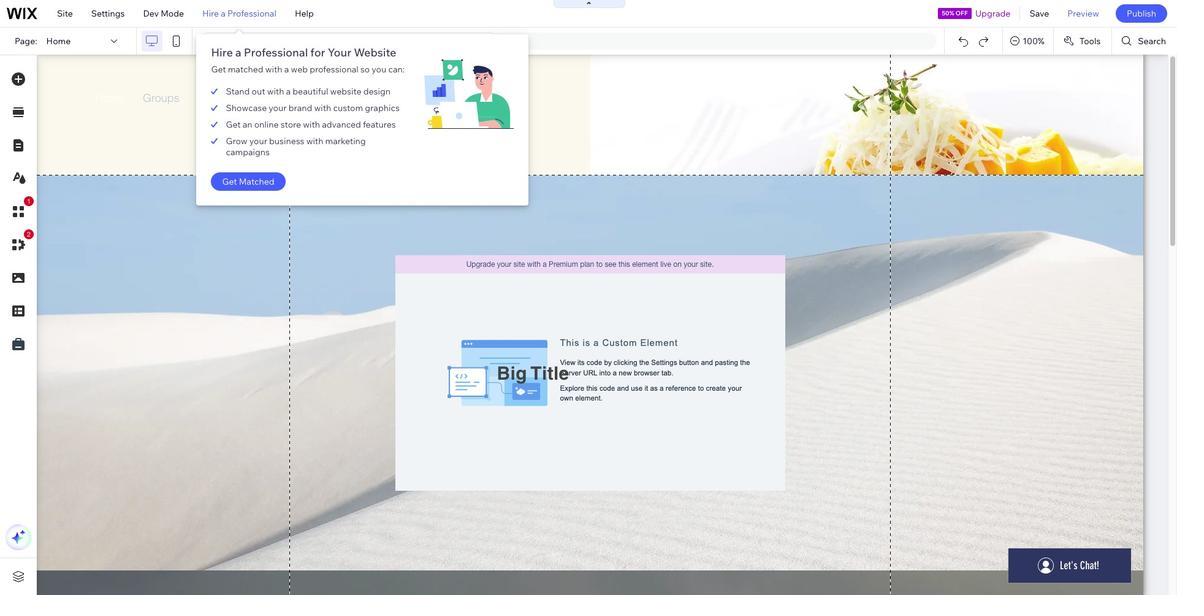 Task type: vqa. For each thing, say whether or not it's contained in the screenshot.
Stand out with a beautiful website design on the left
yes



Task type: describe. For each thing, give the bounding box(es) containing it.
for
[[311, 45, 325, 60]]

1 button
[[6, 196, 34, 225]]

website
[[354, 45, 397, 60]]

professional for hire a professional
[[228, 8, 277, 19]]

domain
[[436, 36, 467, 47]]

your for grow
[[250, 136, 267, 147]]

showcase
[[226, 102, 267, 113]]

save button
[[1021, 0, 1059, 27]]

features
[[363, 119, 396, 130]]

advanced
[[322, 119, 361, 130]]

1 horizontal spatial your
[[416, 36, 435, 47]]

100% button
[[1004, 28, 1054, 55]]

dev
[[143, 8, 159, 19]]

matched
[[228, 64, 264, 75]]

online
[[254, 119, 279, 130]]

get for get matched
[[222, 176, 237, 187]]

is
[[331, 36, 337, 46]]

with inside grow your business with marketing campaigns
[[307, 136, 324, 147]]

website
[[330, 86, 362, 97]]

1
[[27, 198, 31, 205]]

with inside hire a professional for your website get matched with a web professional so you can:
[[265, 64, 282, 75]]

your for showcase
[[269, 102, 287, 113]]

grow
[[226, 136, 248, 147]]

you
[[372, 64, 387, 75]]

with right out
[[267, 86, 284, 97]]

preview
[[1068, 8, 1100, 19]]

a left web
[[284, 64, 289, 75]]

stand
[[226, 86, 250, 97]]

connect
[[380, 36, 415, 47]]

professional
[[310, 64, 359, 75]]

publish button
[[1116, 4, 1168, 23]]

tools
[[1080, 36, 1101, 47]]

is available. connect your domain
[[331, 36, 467, 47]]

can:
[[389, 64, 405, 75]]

mode
[[161, 8, 184, 19]]

hire a professional
[[202, 8, 277, 19]]

off
[[956, 9, 968, 17]]

beautiful
[[293, 86, 328, 97]]

settings
[[91, 8, 125, 19]]

your inside hire a professional for your website get matched with a web professional so you can:
[[328, 45, 352, 60]]

brand
[[289, 102, 312, 113]]

get matched button
[[211, 172, 286, 191]]



Task type: locate. For each thing, give the bounding box(es) containing it.
out
[[252, 86, 265, 97]]

store
[[281, 119, 301, 130]]

get an online store with advanced features
[[226, 119, 396, 130]]

professional
[[228, 8, 277, 19], [244, 45, 308, 60]]

professional up "betweenimagination.com" at top left
[[228, 8, 277, 19]]

graphics
[[365, 102, 400, 113]]

hire up the matched
[[211, 45, 233, 60]]

professional up web
[[244, 45, 308, 60]]

hire inside hire a professional for your website get matched with a web professional so you can:
[[211, 45, 233, 60]]

design
[[364, 86, 391, 97]]

get left the matched
[[211, 64, 226, 75]]

help
[[295, 8, 314, 19]]

50%
[[942, 9, 955, 17]]

publish
[[1127, 8, 1157, 19]]

search button
[[1113, 28, 1178, 55]]

your down online
[[250, 136, 267, 147]]

a up the brand
[[286, 86, 291, 97]]

tools button
[[1054, 28, 1112, 55]]

professional for hire a professional for your website get matched with a web professional so you can:
[[244, 45, 308, 60]]

your left domain
[[416, 36, 435, 47]]

hire a professional for your website get matched with a web professional so you can:
[[211, 45, 405, 75]]

1 vertical spatial professional
[[244, 45, 308, 60]]

0 horizontal spatial your
[[250, 136, 267, 147]]

2 vertical spatial get
[[222, 176, 237, 187]]

an
[[243, 119, 252, 130]]

your up the professional
[[328, 45, 352, 60]]

hire right mode
[[202, 8, 219, 19]]

with up get an online store with advanced features
[[314, 102, 331, 113]]

get left the an
[[226, 119, 241, 130]]

stand out with a beautiful website design
[[226, 86, 391, 97]]

your
[[416, 36, 435, 47], [328, 45, 352, 60]]

betweenimagination.com
[[225, 36, 328, 47]]

with down get an online store with advanced features
[[307, 136, 324, 147]]

1 vertical spatial get
[[226, 119, 241, 130]]

your
[[269, 102, 287, 113], [250, 136, 267, 147]]

so
[[361, 64, 370, 75]]

available.
[[339, 36, 375, 46]]

custom
[[333, 102, 363, 113]]

0 vertical spatial your
[[269, 102, 287, 113]]

showcase your brand with custom graphics
[[226, 102, 400, 113]]

hire for hire a professional
[[202, 8, 219, 19]]

home
[[46, 36, 71, 47]]

your up online
[[269, 102, 287, 113]]

0 vertical spatial hire
[[202, 8, 219, 19]]

save
[[1030, 8, 1050, 19]]

get inside button
[[222, 176, 237, 187]]

get left 'matched'
[[222, 176, 237, 187]]

marketing
[[325, 136, 366, 147]]

hire for hire a professional for your website get matched with a web professional so you can:
[[211, 45, 233, 60]]

a right mode
[[221, 8, 226, 19]]

1 vertical spatial your
[[250, 136, 267, 147]]

hire
[[202, 8, 219, 19], [211, 45, 233, 60]]

2
[[27, 231, 31, 238]]

50% off
[[942, 9, 968, 17]]

campaigns
[[226, 147, 270, 158]]

get inside hire a professional for your website get matched with a web professional so you can:
[[211, 64, 226, 75]]

search
[[1139, 36, 1167, 47]]

100%
[[1023, 36, 1045, 47]]

0 vertical spatial get
[[211, 64, 226, 75]]

web
[[291, 64, 308, 75]]

matched
[[239, 176, 275, 187]]

preview button
[[1059, 0, 1109, 27]]

site
[[57, 8, 73, 19]]

upgrade
[[976, 8, 1011, 19]]

0 vertical spatial professional
[[228, 8, 277, 19]]

your inside grow your business with marketing campaigns
[[250, 136, 267, 147]]

get for get an online store with advanced features
[[226, 119, 241, 130]]

business
[[269, 136, 305, 147]]

0 horizontal spatial your
[[328, 45, 352, 60]]

dev mode
[[143, 8, 184, 19]]

a
[[221, 8, 226, 19], [235, 45, 242, 60], [284, 64, 289, 75], [286, 86, 291, 97]]

2 button
[[6, 229, 34, 258]]

grow your business with marketing campaigns
[[226, 136, 366, 158]]

get
[[211, 64, 226, 75], [226, 119, 241, 130], [222, 176, 237, 187]]

professional inside hire a professional for your website get matched with a web professional so you can:
[[244, 45, 308, 60]]

with left web
[[265, 64, 282, 75]]

with down showcase your brand with custom graphics
[[303, 119, 320, 130]]

with
[[265, 64, 282, 75], [267, 86, 284, 97], [314, 102, 331, 113], [303, 119, 320, 130], [307, 136, 324, 147]]

get matched
[[222, 176, 275, 187]]

1 vertical spatial hire
[[211, 45, 233, 60]]

1 horizontal spatial your
[[269, 102, 287, 113]]

a up the matched
[[235, 45, 242, 60]]



